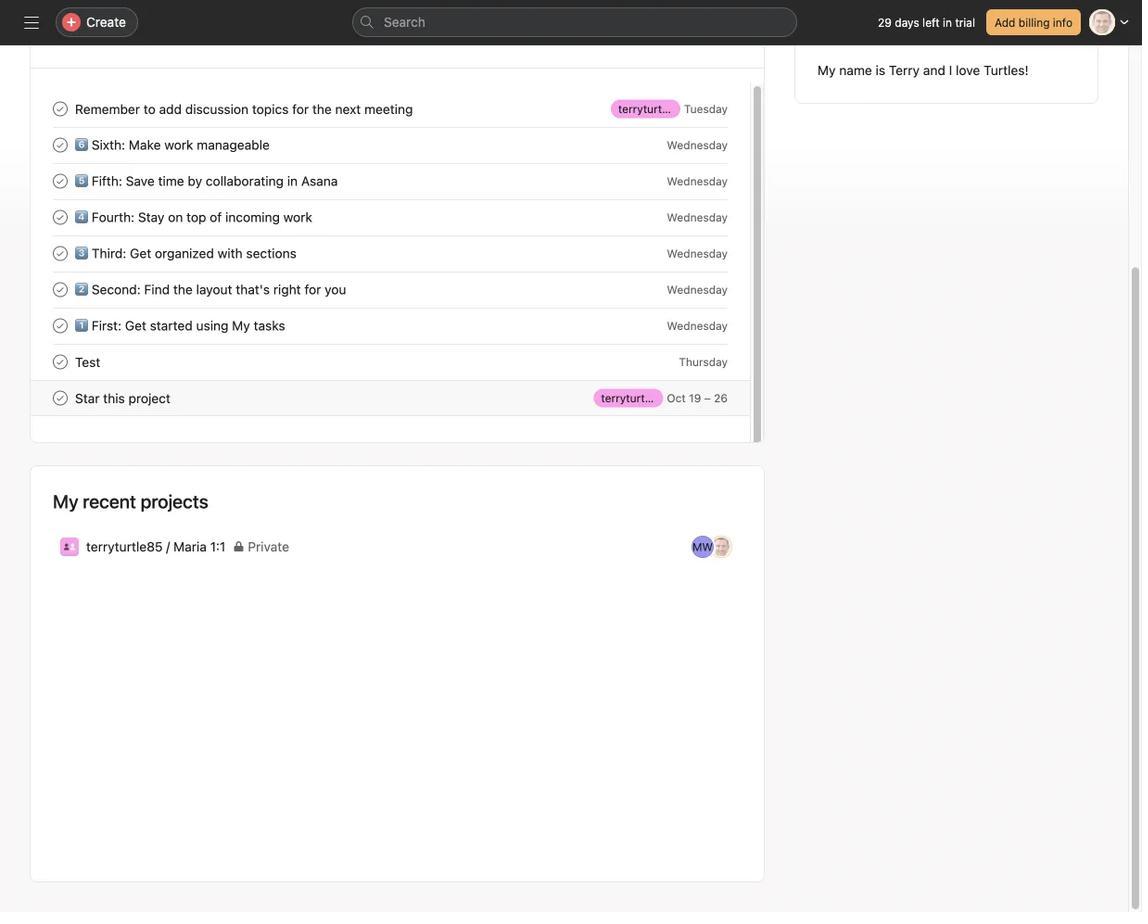Task type: vqa. For each thing, say whether or not it's contained in the screenshot.
Star
yes



Task type: describe. For each thing, give the bounding box(es) containing it.
completed checkbox for 5️⃣
[[49, 170, 71, 192]]

second:
[[92, 282, 141, 297]]

turtles!
[[984, 63, 1029, 78]]

0 vertical spatial work
[[164, 137, 193, 152]]

completed image for 6️⃣ sixth: make work manageable
[[49, 134, 71, 156]]

completed checkbox for 4️⃣
[[49, 206, 71, 228]]

of
[[210, 209, 222, 225]]

completed image for star this project
[[49, 387, 71, 409]]

0 horizontal spatial /
[[166, 539, 170, 554]]

started
[[150, 318, 193, 333]]

topics
[[252, 101, 289, 117]]

on
[[168, 209, 183, 225]]

wednesday button for incoming
[[667, 211, 728, 224]]

tt
[[714, 540, 728, 553]]

incoming
[[225, 209, 280, 225]]

completed checkbox for 3️⃣
[[49, 242, 71, 265]]

private
[[248, 539, 289, 554]]

wednesday button for in
[[667, 175, 728, 188]]

2️⃣
[[75, 282, 88, 297]]

days
[[895, 16, 919, 29]]

6️⃣ sixth: make work manageable
[[75, 137, 270, 152]]

19
[[689, 392, 701, 405]]

1️⃣ first: get started using my tasks
[[75, 318, 285, 333]]

third:
[[92, 245, 126, 261]]

make
[[129, 137, 161, 152]]

add
[[995, 16, 1015, 29]]

right
[[273, 282, 301, 297]]

this
[[103, 390, 125, 406]]

29
[[878, 16, 892, 29]]

thursday
[[679, 355, 728, 368]]

2️⃣ second: find the layout that's right for you
[[75, 282, 346, 297]]

completed checkbox for 2️⃣
[[49, 279, 71, 301]]

completed image for 3️⃣ third: get organized with sections
[[49, 242, 71, 265]]

my name is terry and i love turtles!
[[818, 63, 1029, 78]]

search button
[[352, 7, 797, 37]]

discussion
[[185, 101, 249, 117]]

thursday button
[[679, 355, 728, 368]]

name
[[839, 63, 872, 78]]

i
[[949, 63, 952, 78]]

1 horizontal spatial the
[[312, 101, 332, 117]]

6️⃣
[[75, 137, 88, 152]]

completed image for 4️⃣ fourth: stay on top of incoming work
[[49, 206, 71, 228]]

oct 19 – 26
[[667, 392, 728, 405]]

meeting
[[364, 101, 413, 117]]

add
[[159, 101, 182, 117]]

time
[[158, 173, 184, 188]]

search
[[384, 14, 425, 30]]

terryturtle85 / maria 1:1 link for star this project
[[594, 389, 723, 407]]

terryturtle85 / maria 1:1 for star this project
[[601, 392, 723, 405]]

project
[[128, 390, 171, 406]]

terryturtle85 for star this project
[[601, 392, 668, 405]]

to
[[144, 101, 156, 117]]

4 wednesday from the top
[[667, 247, 728, 260]]

search list box
[[352, 7, 797, 37]]

4️⃣ fourth: stay on top of incoming work
[[75, 209, 312, 225]]

create
[[86, 14, 126, 30]]

1 vertical spatial for
[[304, 282, 321, 297]]

3 completed checkbox from the top
[[49, 351, 71, 373]]

and
[[923, 63, 945, 78]]

4️⃣
[[75, 209, 88, 225]]

layout
[[196, 282, 232, 297]]

completed image for 5️⃣
[[49, 170, 71, 192]]

people image
[[64, 541, 75, 552]]

completed image for test
[[49, 351, 71, 373]]

is
[[876, 63, 885, 78]]

get for first:
[[125, 318, 146, 333]]

stay
[[138, 209, 164, 225]]

/ for star this project
[[671, 392, 675, 405]]

3️⃣ third: get organized with sections
[[75, 245, 297, 261]]

top
[[186, 209, 206, 225]]

2 vertical spatial 1:1
[[210, 539, 226, 554]]

2 vertical spatial terryturtle85
[[86, 539, 163, 554]]

trial
[[955, 16, 975, 29]]

find
[[144, 282, 170, 297]]

star this project
[[75, 390, 171, 406]]

completed checkbox for 1️⃣
[[49, 315, 71, 337]]

that's
[[236, 282, 270, 297]]

1:1 for star this project
[[710, 392, 723, 405]]

tuesday button
[[684, 102, 728, 115]]

billing
[[1019, 16, 1050, 29]]

save
[[126, 173, 155, 188]]

1 vertical spatial work
[[283, 209, 312, 225]]



Task type: locate. For each thing, give the bounding box(es) containing it.
6 completed checkbox from the top
[[49, 387, 71, 409]]

in left asana
[[287, 173, 298, 188]]

0 vertical spatial terryturtle85 / maria 1:1
[[618, 102, 741, 115]]

3 wednesday from the top
[[667, 211, 728, 224]]

1 horizontal spatial my
[[232, 318, 250, 333]]

wednesday
[[667, 139, 728, 152], [667, 175, 728, 188], [667, 211, 728, 224], [667, 247, 728, 260], [667, 283, 728, 296], [667, 319, 728, 332]]

3 completed image from the top
[[49, 315, 71, 337]]

fifth:
[[92, 173, 122, 188]]

maria for star this project
[[678, 392, 707, 405]]

by
[[188, 173, 202, 188]]

star
[[75, 390, 100, 406]]

the right find
[[173, 282, 193, 297]]

my for my recent projects
[[53, 490, 78, 512]]

2 vertical spatial /
[[166, 539, 170, 554]]

0 vertical spatial completed checkbox
[[49, 98, 71, 120]]

terryturtle85 / maria 1:1 link for remember to add discussion topics for the next meeting
[[611, 100, 741, 118]]

love
[[956, 63, 980, 78]]

completed checkbox left 6️⃣
[[49, 134, 71, 156]]

completed checkbox left "2️⃣"
[[49, 279, 71, 301]]

1 vertical spatial get
[[125, 318, 146, 333]]

completed checkbox for 6️⃣
[[49, 134, 71, 156]]

2 vertical spatial maria
[[173, 539, 207, 554]]

0 vertical spatial in
[[943, 16, 952, 29]]

terryturtle85 / maria 1:1 link
[[611, 100, 741, 118], [594, 389, 723, 407]]

1 vertical spatial /
[[671, 392, 675, 405]]

1 completed image from the top
[[49, 98, 71, 120]]

completed image
[[49, 134, 71, 156], [49, 206, 71, 228], [49, 242, 71, 265], [49, 279, 71, 301], [49, 351, 71, 373], [49, 387, 71, 409]]

0 horizontal spatial my
[[53, 490, 78, 512]]

2 wednesday from the top
[[667, 175, 728, 188]]

1 vertical spatial my
[[232, 318, 250, 333]]

/
[[688, 102, 692, 115], [671, 392, 675, 405], [166, 539, 170, 554]]

5 completed checkbox from the top
[[49, 315, 71, 337]]

0 vertical spatial for
[[292, 101, 309, 117]]

work down asana
[[283, 209, 312, 225]]

sections
[[246, 245, 297, 261]]

for left you
[[304, 282, 321, 297]]

1:1 for remember to add discussion topics for the next meeting
[[727, 102, 741, 115]]

wednesday for in
[[667, 175, 728, 188]]

work
[[164, 137, 193, 152], [283, 209, 312, 225]]

completed image left 3️⃣
[[49, 242, 71, 265]]

terryturtle85 / maria 1:1 for remember to add discussion topics for the next meeting
[[618, 102, 741, 115]]

my left name
[[818, 63, 836, 78]]

1 vertical spatial terryturtle85
[[601, 392, 668, 405]]

0 vertical spatial /
[[688, 102, 692, 115]]

manageable
[[197, 137, 270, 152]]

the
[[312, 101, 332, 117], [173, 282, 193, 297]]

using
[[196, 318, 228, 333]]

completed checkbox left 5️⃣
[[49, 170, 71, 192]]

in right left on the right of page
[[943, 16, 952, 29]]

tasks
[[254, 318, 285, 333]]

sixth:
[[92, 137, 125, 152]]

add billing info button
[[986, 9, 1081, 35]]

you
[[325, 282, 346, 297]]

completed checkbox left remember
[[49, 98, 71, 120]]

2 horizontal spatial 1:1
[[727, 102, 741, 115]]

asana
[[301, 173, 338, 188]]

2 completed checkbox from the top
[[49, 206, 71, 228]]

remember
[[75, 101, 140, 117]]

tuesday
[[684, 102, 728, 115]]

1 horizontal spatial work
[[283, 209, 312, 225]]

3 completed image from the top
[[49, 242, 71, 265]]

6 completed image from the top
[[49, 387, 71, 409]]

for right topics
[[292, 101, 309, 117]]

5️⃣
[[75, 173, 88, 188]]

29 days left in trial
[[878, 16, 975, 29]]

terryturtle85 for remember to add discussion topics for the next meeting
[[618, 102, 685, 115]]

completed checkbox for remember
[[49, 98, 71, 120]]

0 horizontal spatial work
[[164, 137, 193, 152]]

5 wednesday from the top
[[667, 283, 728, 296]]

0 vertical spatial the
[[312, 101, 332, 117]]

completed checkbox left 3️⃣
[[49, 242, 71, 265]]

my
[[818, 63, 836, 78], [232, 318, 250, 333], [53, 490, 78, 512]]

1 completed image from the top
[[49, 134, 71, 156]]

1 vertical spatial the
[[173, 282, 193, 297]]

terryturtle85
[[618, 102, 685, 115], [601, 392, 668, 405], [86, 539, 163, 554]]

test
[[75, 354, 100, 370]]

my left tasks
[[232, 318, 250, 333]]

1 vertical spatial terryturtle85 / maria 1:1
[[601, 392, 723, 405]]

wednesday button
[[667, 139, 728, 152], [667, 175, 728, 188], [667, 211, 728, 224], [667, 247, 728, 260], [667, 283, 728, 296], [667, 319, 728, 332]]

wednesday for tasks
[[667, 319, 728, 332]]

0 vertical spatial my
[[818, 63, 836, 78]]

0 vertical spatial terryturtle85 / maria 1:1 link
[[611, 100, 741, 118]]

1:1
[[727, 102, 741, 115], [710, 392, 723, 405], [210, 539, 226, 554]]

oct
[[667, 392, 686, 405]]

completed checkbox left test
[[49, 351, 71, 373]]

terryturtle85 / maria 1:1
[[618, 102, 741, 115], [601, 392, 723, 405], [86, 539, 226, 554]]

5️⃣ fifth: save time by collaborating in asana
[[75, 173, 338, 188]]

in
[[943, 16, 952, 29], [287, 173, 298, 188]]

wednesday for right
[[667, 283, 728, 296]]

recent projects
[[83, 490, 208, 512]]

completed image left remember
[[49, 98, 71, 120]]

2 completed checkbox from the top
[[49, 134, 71, 156]]

completed image for 2️⃣ second: find the layout that's right for you
[[49, 279, 71, 301]]

completed checkbox left 1️⃣
[[49, 315, 71, 337]]

2 vertical spatial completed image
[[49, 315, 71, 337]]

completed image left 1️⃣
[[49, 315, 71, 337]]

2 horizontal spatial my
[[818, 63, 836, 78]]

1 horizontal spatial in
[[943, 16, 952, 29]]

2 wednesday button from the top
[[667, 175, 728, 188]]

get right 'third:'
[[130, 245, 151, 261]]

with
[[218, 245, 243, 261]]

1 completed checkbox from the top
[[49, 98, 71, 120]]

completed image
[[49, 98, 71, 120], [49, 170, 71, 192], [49, 315, 71, 337]]

add billing info
[[995, 16, 1073, 29]]

4 completed image from the top
[[49, 279, 71, 301]]

3 completed checkbox from the top
[[49, 242, 71, 265]]

1 vertical spatial completed image
[[49, 170, 71, 192]]

completed image left 5️⃣
[[49, 170, 71, 192]]

completed checkbox left star
[[49, 387, 71, 409]]

0 vertical spatial get
[[130, 245, 151, 261]]

1 vertical spatial completed checkbox
[[49, 134, 71, 156]]

3️⃣
[[75, 245, 88, 261]]

next
[[335, 101, 361, 117]]

0 horizontal spatial in
[[287, 173, 298, 188]]

wednesday button for right
[[667, 283, 728, 296]]

2 horizontal spatial /
[[688, 102, 692, 115]]

the left next
[[312, 101, 332, 117]]

0 vertical spatial maria
[[695, 102, 724, 115]]

maria for remember to add discussion topics for the next meeting
[[695, 102, 724, 115]]

0 vertical spatial terryturtle85
[[618, 102, 685, 115]]

2 completed image from the top
[[49, 206, 71, 228]]

1 completed checkbox from the top
[[49, 170, 71, 192]]

1️⃣
[[75, 318, 88, 333]]

work right make in the top left of the page
[[164, 137, 193, 152]]

/ for remember to add discussion topics for the next meeting
[[688, 102, 692, 115]]

left
[[922, 16, 940, 29]]

terry
[[889, 63, 920, 78]]

expand sidebar image
[[24, 15, 39, 30]]

4 wednesday button from the top
[[667, 247, 728, 260]]

–
[[704, 392, 711, 405]]

0 vertical spatial 1:1
[[727, 102, 741, 115]]

4 completed checkbox from the top
[[49, 279, 71, 301]]

0 horizontal spatial 1:1
[[210, 539, 226, 554]]

for
[[292, 101, 309, 117], [304, 282, 321, 297]]

completed image left 6️⃣
[[49, 134, 71, 156]]

2 vertical spatial my
[[53, 490, 78, 512]]

wednesday button for tasks
[[667, 319, 728, 332]]

1 wednesday from the top
[[667, 139, 728, 152]]

2 vertical spatial completed checkbox
[[49, 351, 71, 373]]

create button
[[56, 7, 138, 37]]

5 completed image from the top
[[49, 351, 71, 373]]

2 completed image from the top
[[49, 170, 71, 192]]

Completed checkbox
[[49, 170, 71, 192], [49, 206, 71, 228], [49, 242, 71, 265], [49, 279, 71, 301], [49, 315, 71, 337], [49, 387, 71, 409]]

completed image for remember
[[49, 98, 71, 120]]

6 wednesday from the top
[[667, 319, 728, 332]]

fourth:
[[92, 209, 135, 225]]

Completed checkbox
[[49, 98, 71, 120], [49, 134, 71, 156], [49, 351, 71, 373]]

1 horizontal spatial /
[[671, 392, 675, 405]]

6 wednesday button from the top
[[667, 319, 728, 332]]

3 wednesday button from the top
[[667, 211, 728, 224]]

remember to add discussion topics for the next meeting
[[75, 101, 413, 117]]

completed checkbox left 4️⃣
[[49, 206, 71, 228]]

2 vertical spatial terryturtle85 / maria 1:1
[[86, 539, 226, 554]]

0 vertical spatial completed image
[[49, 98, 71, 120]]

info
[[1053, 16, 1073, 29]]

organized
[[155, 245, 214, 261]]

1 vertical spatial terryturtle85 / maria 1:1 link
[[594, 389, 723, 407]]

26
[[714, 392, 728, 405]]

completed image left star
[[49, 387, 71, 409]]

mw
[[692, 540, 713, 553]]

first:
[[92, 318, 121, 333]]

completed checkbox for star
[[49, 387, 71, 409]]

0 horizontal spatial the
[[173, 282, 193, 297]]

my recent projects
[[53, 490, 208, 512]]

get
[[130, 245, 151, 261], [125, 318, 146, 333]]

collaborating
[[206, 173, 284, 188]]

my up people "image"
[[53, 490, 78, 512]]

my for my name is terry and i love turtles!
[[818, 63, 836, 78]]

1 wednesday button from the top
[[667, 139, 728, 152]]

completed image left 4️⃣
[[49, 206, 71, 228]]

5 wednesday button from the top
[[667, 283, 728, 296]]

get right first:
[[125, 318, 146, 333]]

wednesday for incoming
[[667, 211, 728, 224]]

1 vertical spatial in
[[287, 173, 298, 188]]

1 vertical spatial maria
[[678, 392, 707, 405]]

completed image for 1️⃣
[[49, 315, 71, 337]]

completed image left test
[[49, 351, 71, 373]]

1 vertical spatial 1:1
[[710, 392, 723, 405]]

get for third:
[[130, 245, 151, 261]]

completed image left "2️⃣"
[[49, 279, 71, 301]]

1 horizontal spatial 1:1
[[710, 392, 723, 405]]



